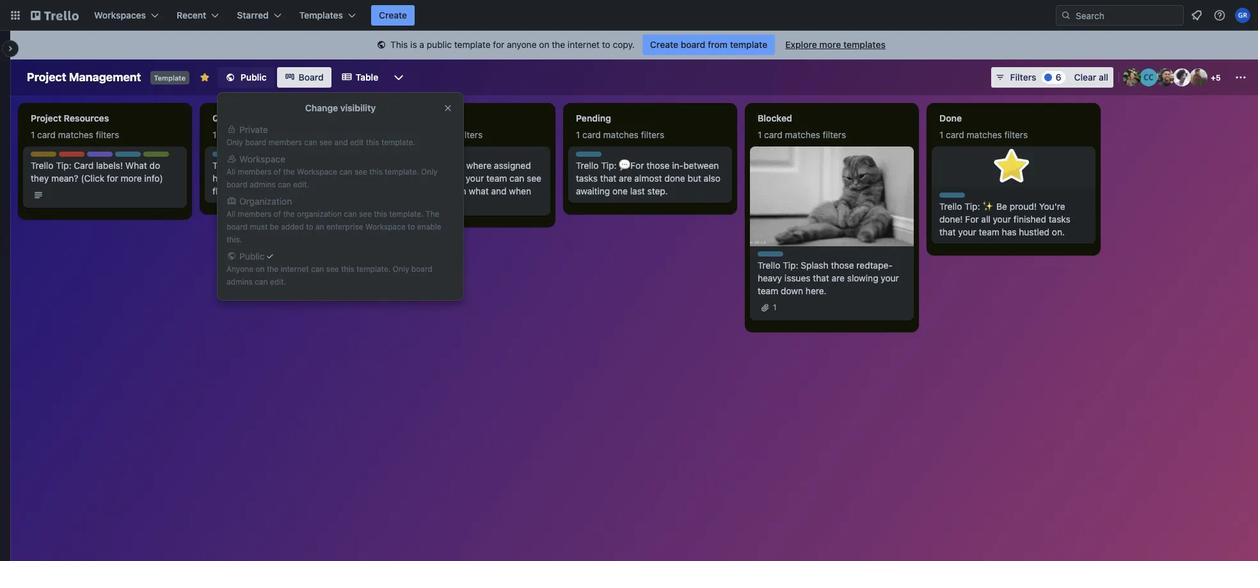 Task type: locate. For each thing, give the bounding box(es) containing it.
card up live
[[401, 129, 419, 140]]

matches down blocked
[[785, 129, 821, 140]]

public
[[241, 72, 267, 83], [239, 251, 265, 262]]

4 card from the left
[[583, 129, 601, 140]]

template. for private
[[382, 138, 416, 147]]

between
[[684, 160, 719, 171]]

added
[[281, 222, 304, 232]]

create for create board from template
[[651, 39, 679, 50]]

6 card from the left
[[946, 129, 965, 140]]

splash
[[801, 260, 829, 271]]

2 card from the left
[[219, 129, 237, 140]]

1 all from the top
[[227, 167, 236, 177]]

templates
[[299, 10, 343, 20]]

all inside all members of the organization can see this template. the board must be added to an enterprise workspace to enable this.
[[227, 209, 236, 219]]

2 vertical spatial only
[[393, 264, 409, 274]]

1 vertical spatial are
[[832, 273, 845, 284]]

1 matches from the left
[[58, 129, 93, 140]]

filters down the questions for next meeting text box on the left of page
[[278, 129, 301, 140]]

this inside all members of the  workspace can see this template. only board admins can edit.
[[370, 167, 383, 177]]

working
[[421, 186, 454, 197]]

1 vertical spatial internet
[[281, 264, 309, 274]]

of
[[274, 167, 281, 177], [274, 209, 281, 219]]

close popover image
[[443, 103, 453, 113]]

card up color: yellow, title: "copy request" element
[[37, 129, 56, 140]]

is left where
[[457, 160, 464, 171]]

this inside the trello tip trello tip: 🌊slide your q's into this handy list so your team keeps on flowing.
[[345, 160, 360, 171]]

1 vertical spatial edit.
[[270, 277, 286, 287]]

1 horizontal spatial internet
[[568, 39, 600, 50]]

starred button
[[229, 5, 289, 26]]

tip: inside trello tip trello tip: splash those redtape- heavy issues that are slowing your team down here.
[[783, 260, 799, 271]]

trello tip: 🌊slide your q's into this handy list so your team keeps on flowing. link
[[213, 159, 361, 198]]

0 horizontal spatial is
[[411, 39, 417, 50]]

so inside the trello tip trello tip: 🌊slide your q's into this handy list so your team keeps on flowing.
[[255, 173, 265, 184]]

0 horizontal spatial all
[[982, 214, 991, 225]]

all right clear at the top right of page
[[1099, 72, 1109, 83]]

1 horizontal spatial all
[[1099, 72, 1109, 83]]

1 right "edit"
[[394, 129, 399, 140]]

only board members can see and edit this template.
[[227, 138, 416, 147]]

tip inside trello tip trello tip: this is where assigned tasks live so that your team can see who's working on what and when it's due.
[[417, 152, 429, 161]]

your left q's
[[290, 160, 308, 171]]

this inside all members of the organization can see this template. the board must be added to an enterprise workspace to enable this.
[[374, 209, 387, 219]]

0 vertical spatial for
[[259, 113, 273, 124]]

1 horizontal spatial workspace
[[297, 167, 337, 177]]

1 horizontal spatial create
[[651, 39, 679, 50]]

edit. left keeps
[[293, 180, 309, 190]]

card down questions
[[219, 129, 237, 140]]

matches down "resources"
[[58, 129, 93, 140]]

0 horizontal spatial for
[[259, 113, 273, 124]]

workspace
[[239, 154, 286, 165], [297, 167, 337, 177], [366, 222, 406, 232]]

tip: up issues
[[783, 260, 799, 271]]

resources
[[64, 113, 109, 124]]

workspace inside all members of the  workspace can see this template. only board admins can edit.
[[297, 167, 337, 177]]

card down blocked
[[765, 129, 783, 140]]

members up organization
[[238, 167, 272, 177]]

halp
[[143, 152, 160, 161]]

Pending text field
[[569, 108, 733, 129]]

card
[[74, 160, 94, 171]]

template right public
[[455, 39, 491, 50]]

0 vertical spatial members
[[269, 138, 302, 147]]

trello
[[115, 152, 136, 161], [213, 152, 233, 161], [394, 152, 415, 161], [576, 152, 597, 161], [31, 160, 53, 171], [213, 160, 235, 171], [394, 160, 417, 171], [576, 160, 599, 171], [940, 193, 961, 202], [940, 201, 963, 212], [758, 252, 779, 261], [758, 260, 781, 271]]

tasks inside trello tip trello tip: 💬for those in-between tasks that are almost done but also awaiting one last step.
[[576, 173, 598, 184]]

1 horizontal spatial is
[[457, 160, 464, 171]]

keeps
[[311, 173, 335, 184]]

project up color: yellow, title: "copy request" element
[[31, 113, 62, 124]]

for left anyone
[[493, 39, 505, 50]]

create right copy.
[[651, 39, 679, 50]]

trello tip: ✨ be proud! you're done! for all your finished tasks that your team has hustled on. link
[[940, 200, 1089, 239]]

0 horizontal spatial and
[[335, 138, 348, 147]]

labels!
[[96, 160, 123, 171]]

5 matches from the left
[[785, 129, 821, 140]]

those inside trello tip trello tip: 💬for those in-between tasks that are almost done but also awaiting one last step.
[[647, 160, 670, 171]]

4 matches from the left
[[604, 129, 639, 140]]

explore more templates link
[[778, 35, 894, 55]]

only inside all members of the  workspace can see this template. only board admins can edit.
[[421, 167, 438, 177]]

0 vertical spatial all
[[227, 167, 236, 177]]

filters inside done 1 card matches filters
[[1005, 129, 1028, 140]]

tip: inside trello tip trello tip: ✨ be proud! you're done! for all your finished tasks that your team has hustled on.
[[965, 201, 981, 212]]

see down all members of the organization can see this template. the board must be added to an enterprise workspace to enable this.
[[326, 264, 339, 274]]

1 vertical spatial only
[[421, 167, 438, 177]]

on
[[539, 39, 550, 50], [338, 173, 348, 184], [456, 186, 467, 197], [256, 264, 265, 274]]

on inside anyone on the internet can see this template. only board admins can edit.
[[256, 264, 265, 274]]

1 horizontal spatial template
[[730, 39, 768, 50]]

all down ✨
[[982, 214, 991, 225]]

for
[[259, 113, 273, 124], [966, 214, 979, 225]]

board left from
[[681, 39, 706, 50]]

0 horizontal spatial are
[[619, 173, 632, 184]]

1 up color: yellow, title: "copy request" element
[[31, 129, 35, 140]]

Board name text field
[[20, 67, 148, 88]]

0 vertical spatial create
[[379, 10, 407, 20]]

issues
[[785, 273, 811, 284]]

can right keeps
[[340, 167, 353, 177]]

1 so from the left
[[255, 173, 265, 184]]

list
[[240, 173, 252, 184]]

an
[[316, 222, 324, 232]]

trello inside trello tip: card labels! what do they mean? (click for more info)
[[31, 160, 53, 171]]

project
[[27, 70, 66, 84], [31, 113, 62, 124]]

0 horizontal spatial only
[[227, 138, 243, 147]]

1 card from the left
[[37, 129, 56, 140]]

6
[[1056, 72, 1062, 83]]

0 horizontal spatial more
[[121, 173, 142, 184]]

template. inside all members of the  workspace can see this template. only board admins can edit.
[[385, 167, 419, 177]]

templates
[[844, 39, 886, 50]]

tip: left 💬for
[[601, 160, 617, 171]]

tip: up live
[[420, 160, 435, 171]]

what
[[469, 186, 489, 197]]

project inside the project resources 1 card matches filters
[[31, 113, 62, 124]]

0 vertical spatial of
[[274, 167, 281, 177]]

1 horizontal spatial more
[[820, 39, 842, 50]]

are left slowing on the right of the page
[[832, 273, 845, 284]]

tasks up who's
[[394, 173, 416, 184]]

matches inside blocked 1 card matches filters
[[785, 129, 821, 140]]

team inside trello tip trello tip: splash those redtape- heavy issues that are slowing your team down here.
[[758, 286, 779, 296]]

0 vertical spatial admins
[[250, 180, 276, 190]]

this inside trello tip trello tip: this is where assigned tasks live so that your team can see who's working on what and when it's due.
[[438, 160, 455, 171]]

tip inside trello tip trello tip: 💬for those in-between tasks that are almost done but also awaiting one last step.
[[599, 152, 611, 161]]

your down 🌊slide
[[267, 173, 285, 184]]

0 horizontal spatial for
[[107, 173, 118, 184]]

1 down questions
[[213, 129, 217, 140]]

the inside all members of the organization can see this template. the board must be added to an enterprise workspace to enable this.
[[283, 209, 295, 219]]

1 horizontal spatial for
[[493, 39, 505, 50]]

members down the questions for next meeting text box on the left of page
[[269, 138, 302, 147]]

for right done!
[[966, 214, 979, 225]]

so up working
[[435, 173, 445, 184]]

recent
[[177, 10, 206, 20]]

priority
[[59, 152, 86, 161]]

board up this.
[[227, 222, 248, 232]]

template. inside all members of the organization can see this template. the board must be added to an enterprise workspace to enable this.
[[390, 209, 424, 219]]

filters down project resources text field
[[96, 129, 119, 140]]

to left enable
[[408, 222, 415, 232]]

0 horizontal spatial workspace
[[239, 154, 286, 165]]

edit. inside anyone on the internet can see this template. only board admins can edit.
[[270, 277, 286, 287]]

of for workspace
[[274, 167, 281, 177]]

trello tip trello tip: 🌊slide your q's into this handy list so your team keeps on flowing.
[[213, 152, 360, 197]]

those for slowing
[[831, 260, 855, 271]]

create up sm image
[[379, 10, 407, 20]]

1 of from the top
[[274, 167, 281, 177]]

admins down anyone
[[227, 277, 253, 287]]

can inside trello tip trello tip: this is where assigned tasks live so that your team can see who's working on what and when it's due.
[[510, 173, 525, 184]]

0 vertical spatial are
[[619, 173, 632, 184]]

card inside the project resources 1 card matches filters
[[37, 129, 56, 140]]

of up "be"
[[274, 209, 281, 219]]

team inside trello tip trello tip: this is where assigned tasks live so that your team can see who's working on what and when it's due.
[[487, 173, 507, 184]]

tip: inside trello tip trello tip: this is where assigned tasks live so that your team can see who's working on what and when it's due.
[[420, 160, 435, 171]]

1 horizontal spatial those
[[831, 260, 855, 271]]

filters inside the pending 1 card matches filters
[[641, 129, 665, 140]]

table
[[356, 72, 379, 83]]

(click
[[81, 173, 104, 184]]

template. for workspace
[[385, 167, 419, 177]]

those for almost
[[647, 160, 670, 171]]

1 vertical spatial members
[[238, 167, 272, 177]]

0 vertical spatial for
[[493, 39, 505, 50]]

members up must
[[238, 209, 272, 219]]

this right sm image
[[391, 39, 408, 50]]

workspace up list
[[239, 154, 286, 165]]

1 vertical spatial create
[[651, 39, 679, 50]]

1 down heavy at the right of page
[[774, 303, 777, 312]]

javier (javier85303346) image
[[1190, 69, 1208, 86]]

meeting
[[297, 113, 332, 124]]

0 vertical spatial public
[[241, 72, 267, 83]]

so right list
[[255, 173, 265, 184]]

that down done!
[[940, 227, 956, 238]]

members inside all members of the  workspace can see this template. only board admins can edit.
[[238, 167, 272, 177]]

slowing
[[848, 273, 879, 284]]

in-
[[672, 160, 684, 171]]

handy
[[213, 173, 238, 184]]

has
[[1003, 227, 1017, 238]]

tip: up mean?
[[56, 160, 71, 171]]

1 vertical spatial and
[[491, 186, 507, 197]]

that up one
[[601, 173, 617, 184]]

internet down added
[[281, 264, 309, 274]]

1 vertical spatial project
[[31, 113, 62, 124]]

one
[[613, 186, 628, 197]]

Project Resources text field
[[23, 108, 187, 129]]

workspace down 'only board members can see and edit this template.'
[[297, 167, 337, 177]]

project up the project resources 1 card matches filters
[[27, 70, 66, 84]]

template. down who's
[[390, 209, 424, 219]]

color: sky, title: "trello tip" element
[[115, 152, 150, 161], [213, 152, 247, 161], [394, 152, 429, 161], [576, 152, 611, 161], [940, 193, 974, 202], [758, 252, 793, 261]]

for
[[493, 39, 505, 50], [107, 173, 118, 184]]

0 vertical spatial edit.
[[293, 180, 309, 190]]

create board from template
[[651, 39, 768, 50]]

1 template from the left
[[455, 39, 491, 50]]

5 filters from the left
[[823, 129, 847, 140]]

filters up where
[[460, 129, 483, 140]]

tip: inside trello tip trello tip: 💬for those in-between tasks that are almost done but also awaiting one last step.
[[601, 160, 617, 171]]

tip: for trello tip: ✨ be proud! you're done! for all your finished tasks that your team has hustled on.
[[965, 201, 981, 212]]

6 matches from the left
[[967, 129, 1003, 140]]

of for organization
[[274, 209, 281, 219]]

due.
[[409, 199, 427, 209]]

and right what
[[491, 186, 507, 197]]

so
[[255, 173, 265, 184], [435, 173, 445, 184]]

templates button
[[292, 5, 364, 26]]

can up when
[[510, 173, 525, 184]]

this up working
[[438, 160, 455, 171]]

4 filters from the left
[[641, 129, 665, 140]]

explore more templates
[[786, 39, 886, 50]]

the
[[426, 209, 440, 219]]

awaiting
[[576, 186, 610, 197]]

trello tip trello tip: splash those redtape- heavy issues that are slowing your team down here.
[[758, 252, 900, 296]]

template right from
[[730, 39, 768, 50]]

0 vertical spatial workspace
[[239, 154, 286, 165]]

edit. down "be"
[[270, 277, 286, 287]]

but
[[688, 173, 702, 184]]

0 horizontal spatial template
[[455, 39, 491, 50]]

from
[[708, 39, 728, 50]]

see right into
[[355, 167, 367, 177]]

down
[[781, 286, 804, 296]]

team inside the trello tip trello tip: 🌊slide your q's into this handy list so your team keeps on flowing.
[[288, 173, 308, 184]]

public inside button
[[241, 72, 267, 83]]

can up enterprise
[[344, 209, 357, 219]]

1 vertical spatial public
[[239, 251, 265, 262]]

all for workspace
[[227, 167, 236, 177]]

is inside trello tip trello tip: this is where assigned tasks live so that your team can see who's working on what and when it's due.
[[457, 160, 464, 171]]

are for almost
[[619, 173, 632, 184]]

what
[[125, 160, 147, 171]]

those up the almost
[[647, 160, 670, 171]]

Search field
[[1072, 6, 1184, 25]]

back to home image
[[31, 5, 79, 26]]

those inside trello tip trello tip: splash those redtape- heavy issues that are slowing your team down here.
[[831, 260, 855, 271]]

1 filters from the left
[[96, 129, 119, 140]]

🌊slide
[[256, 160, 288, 171]]

those up slowing on the right of the page
[[831, 260, 855, 271]]

0 horizontal spatial create
[[379, 10, 407, 20]]

can down must
[[255, 277, 268, 287]]

1 horizontal spatial for
[[966, 214, 979, 225]]

1 horizontal spatial so
[[435, 173, 445, 184]]

0 vertical spatial internet
[[568, 39, 600, 50]]

1 inside the project resources 1 card matches filters
[[31, 129, 35, 140]]

questions
[[213, 113, 256, 124]]

team left keeps
[[288, 173, 308, 184]]

can inside all members of the organization can see this template. the board must be added to an enterprise workspace to enable this.
[[344, 209, 357, 219]]

and left "edit"
[[335, 138, 348, 147]]

tip inside trello tip trello tip: ✨ be proud! you're done! for all your finished tasks that your team has hustled on.
[[963, 193, 974, 202]]

tip inside the trello tip trello tip: 🌊slide your q's into this handy list so your team keeps on flowing.
[[235, 152, 247, 161]]

workspace down it's
[[366, 222, 406, 232]]

this.
[[227, 235, 242, 245]]

of up organization
[[274, 167, 281, 177]]

2 horizontal spatial only
[[421, 167, 438, 177]]

1 inside the pending 1 card matches filters
[[576, 129, 580, 140]]

see inside all members of the  workspace can see this template. only board admins can edit.
[[355, 167, 367, 177]]

only
[[227, 138, 243, 147], [421, 167, 438, 177], [393, 264, 409, 274]]

2 vertical spatial workspace
[[366, 222, 406, 232]]

2 horizontal spatial workspace
[[366, 222, 406, 232]]

0 horizontal spatial edit.
[[270, 277, 286, 287]]

matches down 'done' text box
[[967, 129, 1003, 140]]

public up anyone
[[239, 251, 265, 262]]

to left an
[[306, 222, 313, 232]]

tasks for that
[[576, 173, 598, 184]]

for inside trello tip: card labels! what do they mean? (click for more info)
[[107, 173, 118, 184]]

2 so from the left
[[435, 173, 445, 184]]

that inside trello tip trello tip: this is where assigned tasks live so that your team can see who's working on what and when it's due.
[[447, 173, 464, 184]]

tasks inside trello tip trello tip: ✨ be proud! you're done! for all your finished tasks that your team has hustled on.
[[1049, 214, 1071, 225]]

0 horizontal spatial internet
[[281, 264, 309, 274]]

internet left copy.
[[568, 39, 600, 50]]

card inside done 1 card matches filters
[[946, 129, 965, 140]]

1 horizontal spatial edit.
[[293, 180, 309, 190]]

board
[[681, 39, 706, 50], [245, 138, 266, 147], [227, 180, 248, 190], [227, 222, 248, 232], [412, 264, 433, 274]]

0 horizontal spatial this
[[391, 39, 408, 50]]

edit
[[350, 138, 364, 147]]

board up organization
[[227, 180, 248, 190]]

create for create
[[379, 10, 407, 20]]

0 vertical spatial all
[[1099, 72, 1109, 83]]

1 horizontal spatial this
[[438, 160, 455, 171]]

for up private
[[259, 113, 273, 124]]

card
[[37, 129, 56, 140], [219, 129, 237, 140], [401, 129, 419, 140], [583, 129, 601, 140], [765, 129, 783, 140], [946, 129, 965, 140]]

2 vertical spatial members
[[238, 209, 272, 219]]

1 vertical spatial those
[[831, 260, 855, 271]]

filters down pending text box
[[641, 129, 665, 140]]

1 card matches filters
[[394, 129, 483, 140]]

1 down done
[[940, 129, 944, 140]]

is left a
[[411, 39, 417, 50]]

members for organization
[[238, 209, 272, 219]]

change visibility
[[305, 102, 376, 113]]

0 horizontal spatial tasks
[[394, 173, 416, 184]]

2 filters from the left
[[278, 129, 301, 140]]

0 vertical spatial those
[[647, 160, 670, 171]]

you're
[[1040, 201, 1066, 212]]

1 vertical spatial of
[[274, 209, 281, 219]]

1 vertical spatial all
[[227, 209, 236, 219]]

caity (caity) image
[[1140, 69, 1158, 86]]

1 vertical spatial this
[[438, 160, 455, 171]]

members inside all members of the organization can see this template. the board must be added to an enterprise workspace to enable this.
[[238, 209, 272, 219]]

1 vertical spatial for
[[966, 214, 979, 225]]

create
[[379, 10, 407, 20], [651, 39, 679, 50]]

can down an
[[311, 264, 324, 274]]

2 of from the top
[[274, 209, 281, 219]]

of inside all members of the  workspace can see this template. only board admins can edit.
[[274, 167, 281, 177]]

tip: up list
[[238, 160, 253, 171]]

team down heavy at the right of page
[[758, 286, 779, 296]]

6 filters from the left
[[1005, 129, 1028, 140]]

color: red, title: "priority" element
[[59, 152, 86, 161]]

None text field
[[387, 108, 551, 129]]

1 vertical spatial all
[[982, 214, 991, 225]]

open information menu image
[[1214, 9, 1227, 22]]

1 horizontal spatial are
[[832, 273, 845, 284]]

this inside anyone on the internet can see this template. only board admins can edit.
[[341, 264, 355, 274]]

of inside all members of the organization can see this template. the board must be added to an enterprise workspace to enable this.
[[274, 209, 281, 219]]

0 vertical spatial only
[[227, 138, 243, 147]]

filters down 'done' text box
[[1005, 129, 1028, 140]]

2 matches from the left
[[240, 129, 275, 140]]

color: sky, title: "trello tip" element for trello tip: this is where assigned tasks live so that your team can see who's working on what and when it's due.
[[394, 152, 429, 161]]

matches inside the pending 1 card matches filters
[[604, 129, 639, 140]]

organization
[[297, 209, 342, 219]]

tasks
[[394, 173, 416, 184], [576, 173, 598, 184], [1049, 214, 1071, 225]]

template. right "edit"
[[382, 138, 416, 147]]

tasks up on.
[[1049, 214, 1071, 225]]

team inside trello tip trello tip: ✨ be proud! you're done! for all your finished tasks that your team has hustled on.
[[979, 227, 1000, 238]]

1 vertical spatial is
[[457, 160, 464, 171]]

tasks inside trello tip trello tip: this is where assigned tasks live so that your team can see who's working on what and when it's due.
[[394, 173, 416, 184]]

tip for trello tip: 🌊slide your q's into this handy list so your team keeps on flowing.
[[235, 152, 247, 161]]

that up working
[[447, 173, 464, 184]]

0 horizontal spatial those
[[647, 160, 670, 171]]

0 vertical spatial project
[[27, 70, 66, 84]]

change
[[305, 102, 338, 113]]

are inside trello tip trello tip: splash those redtape- heavy issues that are slowing your team down here.
[[832, 273, 845, 284]]

for down labels!
[[107, 173, 118, 184]]

3 card from the left
[[401, 129, 419, 140]]

5 card from the left
[[765, 129, 783, 140]]

tip: inside the trello tip trello tip: 🌊slide your q's into this handy list so your team keeps on flowing.
[[238, 160, 253, 171]]

all inside all members of the  workspace can see this template. only board admins can edit.
[[227, 167, 236, 177]]

visibility
[[341, 102, 376, 113]]

public up questions
[[241, 72, 267, 83]]

1 horizontal spatial only
[[393, 264, 409, 274]]

finished
[[1014, 214, 1047, 225]]

are inside trello tip trello tip: 💬for those in-between tasks that are almost done but also awaiting one last step.
[[619, 173, 632, 184]]

tip: left ✨
[[965, 201, 981, 212]]

2 template from the left
[[730, 39, 768, 50]]

0 horizontal spatial so
[[255, 173, 265, 184]]

team left "has"
[[979, 227, 1000, 238]]

create inside button
[[379, 10, 407, 20]]

1 horizontal spatial and
[[491, 186, 507, 197]]

matches down close popover image
[[422, 129, 457, 140]]

1 vertical spatial for
[[107, 173, 118, 184]]

your inside trello tip trello tip: splash those redtape- heavy issues that are slowing your team down here.
[[881, 273, 900, 284]]

filters down blocked text field
[[823, 129, 847, 140]]

and
[[335, 138, 348, 147], [491, 186, 507, 197]]

more inside trello tip: card labels! what do they mean? (click for more info)
[[121, 173, 142, 184]]

that up here. on the right bottom of the page
[[813, 273, 830, 284]]

tip: for trello tip: 💬for those in-between tasks that are almost done but also awaiting one last step.
[[601, 160, 617, 171]]

1 horizontal spatial tasks
[[576, 173, 598, 184]]

2 all from the top
[[227, 209, 236, 219]]

filters inside blocked 1 card matches filters
[[823, 129, 847, 140]]

1 vertical spatial workspace
[[297, 167, 337, 177]]

1 vertical spatial more
[[121, 173, 142, 184]]

anyone on the internet can see this template. only board admins can edit.
[[227, 264, 433, 287]]

more right explore
[[820, 39, 842, 50]]

1 down blocked
[[758, 129, 762, 140]]

see up when
[[527, 173, 542, 184]]

done
[[940, 113, 962, 124]]

matches down pending
[[604, 129, 639, 140]]

all down flowing.
[[227, 209, 236, 219]]

1 vertical spatial admins
[[227, 277, 253, 287]]

1 down pending
[[576, 129, 580, 140]]

create board from template link
[[643, 35, 776, 55]]

this for private
[[366, 138, 379, 147]]

2 horizontal spatial tasks
[[1049, 214, 1071, 225]]

this
[[391, 39, 408, 50], [438, 160, 455, 171]]

tasks up the awaiting
[[576, 173, 598, 184]]

team down "assigned"
[[487, 173, 507, 184]]



Task type: vqa. For each thing, say whether or not it's contained in the screenshot.
IF
no



Task type: describe. For each thing, give the bounding box(es) containing it.
board inside anyone on the internet can see this template. only board admins can edit.
[[412, 264, 433, 274]]

board inside all members of the  workspace can see this template. only board admins can edit.
[[227, 180, 248, 190]]

team for q's
[[288, 173, 308, 184]]

pending 1 card matches filters
[[576, 113, 665, 140]]

tasks for live
[[394, 173, 416, 184]]

your inside trello tip trello tip: this is where assigned tasks live so that your team can see who's working on what and when it's due.
[[466, 173, 484, 184]]

a
[[420, 39, 425, 50]]

enable
[[417, 222, 442, 232]]

anyone
[[507, 39, 537, 50]]

template
[[154, 74, 186, 82]]

project management
[[27, 70, 141, 84]]

see inside anyone on the internet can see this template. only board admins can edit.
[[326, 264, 339, 274]]

brooke (brooke94205718) image
[[1124, 69, 1142, 86]]

color: sky, title: "trello tip" element for trello tip: splash those redtape- heavy issues that are slowing your team down here.
[[758, 252, 793, 261]]

they
[[31, 173, 49, 184]]

it's
[[394, 199, 407, 209]]

this for organization
[[374, 209, 387, 219]]

2 horizontal spatial to
[[602, 39, 611, 50]]

public button
[[218, 67, 274, 88]]

done!
[[940, 214, 963, 225]]

this for workspace
[[370, 167, 383, 177]]

when
[[509, 186, 531, 197]]

do
[[150, 160, 160, 171]]

tip inside trello tip trello tip: splash those redtape- heavy issues that are slowing your team down here.
[[781, 252, 793, 261]]

done 1 card matches filters
[[940, 113, 1028, 140]]

0 vertical spatial this
[[391, 39, 408, 50]]

proud!
[[1010, 201, 1037, 212]]

see inside trello tip trello tip: this is where assigned tasks live so that your team can see who's working on what and when it's due.
[[527, 173, 542, 184]]

all members of the organization can see this template. the board must be added to an enterprise workspace to enable this.
[[227, 209, 442, 245]]

filters
[[1011, 72, 1037, 83]]

so inside trello tip trello tip: this is where assigned tasks live so that your team can see who's working on what and when it's due.
[[435, 173, 445, 184]]

trello tip trello tip: 💬for those in-between tasks that are almost done but also awaiting one last step.
[[576, 152, 721, 197]]

heavy
[[758, 273, 783, 284]]

Questions For Next Meeting text field
[[205, 108, 369, 129]]

card inside the pending 1 card matches filters
[[583, 129, 601, 140]]

board inside all members of the organization can see this template. the board must be added to an enterprise workspace to enable this.
[[227, 222, 248, 232]]

+ 5
[[1212, 73, 1222, 83]]

star or unstar board image
[[200, 72, 210, 83]]

redtape-
[[857, 260, 893, 271]]

search image
[[1062, 10, 1072, 20]]

color: purple, title: "design team" element
[[87, 152, 135, 161]]

see up q's
[[320, 138, 332, 147]]

flowing.
[[213, 186, 245, 197]]

the inside anyone on the internet can see this template. only board admins can edit.
[[267, 264, 279, 274]]

this is a public template for anyone on the internet to copy.
[[391, 39, 635, 50]]

clear all button
[[1070, 67, 1114, 88]]

must
[[250, 222, 268, 232]]

trello tip: 💬for those in-between tasks that are almost done but also awaiting one last step. link
[[576, 159, 725, 198]]

can up q's
[[304, 138, 317, 147]]

matches inside the project resources 1 card matches filters
[[58, 129, 93, 140]]

trello tip: card labels! what do they mean? (click for more info)
[[31, 160, 163, 184]]

trello tip: card labels! what do they mean? (click for more info) link
[[31, 159, 179, 185]]

template. for organization
[[390, 209, 424, 219]]

3 matches from the left
[[422, 129, 457, 140]]

workspace inside all members of the organization can see this template. the board must be added to an enterprise workspace to enable this.
[[366, 222, 406, 232]]

color: yellow, title: "copy request" element
[[31, 152, 56, 157]]

info)
[[144, 173, 163, 184]]

into
[[327, 160, 343, 171]]

board link
[[277, 67, 332, 88]]

card inside blocked 1 card matches filters
[[765, 129, 783, 140]]

1 inside done 1 card matches filters
[[940, 129, 944, 140]]

tip for trello tip: 💬for those in-between tasks that are almost done but also awaiting one last step.
[[599, 152, 611, 161]]

questions for next meeting 1 card matches filters
[[213, 113, 332, 140]]

color: sky, title: "trello tip" element for trello tip: 💬for those in-between tasks that are almost done but also awaiting one last step.
[[576, 152, 611, 161]]

3 filters from the left
[[460, 129, 483, 140]]

table link
[[334, 67, 386, 88]]

matches inside questions for next meeting 1 card matches filters
[[240, 129, 275, 140]]

see inside all members of the organization can see this template. the board must be added to an enterprise workspace to enable this.
[[359, 209, 372, 219]]

clear all
[[1075, 72, 1109, 83]]

where
[[467, 160, 492, 171]]

tip for trello tip: ✨ be proud! you're done! for all your finished tasks that your team has hustled on.
[[963, 193, 974, 202]]

tip for trello tip: this is where assigned tasks live so that your team can see who's working on what and when it's due.
[[417, 152, 429, 161]]

1 inside blocked 1 card matches filters
[[758, 129, 762, 140]]

project for project management
[[27, 70, 66, 84]]

trello tip: this is where assigned tasks live so that your team can see who's working on what and when it's due. link
[[394, 159, 543, 211]]

that inside trello tip trello tip: 💬for those in-between tasks that are almost done but also awaiting one last step.
[[601, 173, 617, 184]]

clear
[[1075, 72, 1097, 83]]

the inside all members of the  workspace can see this template. only board admins can edit.
[[283, 167, 295, 177]]

filters inside the project resources 1 card matches filters
[[96, 129, 119, 140]]

tip: for trello tip: 🌊slide your q's into this handy list so your team keeps on flowing.
[[238, 160, 253, 171]]

Blocked text field
[[750, 108, 914, 129]]

anyone
[[227, 264, 254, 274]]

also
[[704, 173, 721, 184]]

switch to… image
[[9, 9, 22, 22]]

template. inside anyone on the internet can see this template. only board admins can edit.
[[357, 264, 391, 274]]

for inside trello tip trello tip: ✨ be proud! you're done! for all your finished tasks that your team has hustled on.
[[966, 214, 979, 225]]

only inside anyone on the internet can see this template. only board admins can edit.
[[393, 264, 409, 274]]

5
[[1217, 73, 1222, 83]]

matches inside done 1 card matches filters
[[967, 129, 1003, 140]]

done
[[665, 173, 686, 184]]

be
[[270, 222, 279, 232]]

project resources 1 card matches filters
[[31, 113, 119, 140]]

board down private
[[245, 138, 266, 147]]

admins inside all members of the  workspace can see this template. only board admins can edit.
[[250, 180, 276, 190]]

blocked 1 card matches filters
[[758, 113, 847, 140]]

all members of the  workspace can see this template. only board admins can edit.
[[227, 167, 438, 190]]

all inside button
[[1099, 72, 1109, 83]]

color: sky, title: "trello tip" element for trello tip: 🌊slide your q's into this handy list so your team keeps on flowing.
[[213, 152, 247, 161]]

starred
[[237, 10, 269, 20]]

internet inside anyone on the internet can see this template. only board admins can edit.
[[281, 264, 309, 274]]

chris (chris42642663) image
[[1157, 69, 1175, 86]]

that inside trello tip trello tip: splash those redtape- heavy issues that are slowing your team down here.
[[813, 273, 830, 284]]

copy.
[[613, 39, 635, 50]]

tip: inside trello tip: card labels! what do they mean? (click for more info)
[[56, 160, 71, 171]]

create button
[[371, 5, 415, 26]]

0 vertical spatial is
[[411, 39, 417, 50]]

that inside trello tip trello tip: ✨ be proud! you're done! for all your finished tasks that your team has hustled on.
[[940, 227, 956, 238]]

Done text field
[[932, 108, 1096, 129]]

color: lime, title: "halp" element
[[143, 152, 169, 161]]

color: sky, title: "trello tip" element for trello tip: ✨ be proud! you're done! for all your finished tasks that your team has hustled on.
[[940, 193, 974, 202]]

greg robinson (gregrobinson96) image
[[1236, 8, 1251, 23]]

and inside trello tip trello tip: this is where assigned tasks live so that your team can see who's working on what and when it's due.
[[491, 186, 507, 197]]

are for slowing
[[832, 273, 845, 284]]

0 vertical spatial more
[[820, 39, 842, 50]]

trello tip halp
[[115, 152, 160, 161]]

your down be
[[993, 214, 1012, 225]]

show menu image
[[1235, 71, 1248, 84]]

0 horizontal spatial to
[[306, 222, 313, 232]]

1 horizontal spatial to
[[408, 222, 415, 232]]

can down 🌊slide
[[278, 180, 291, 190]]

public
[[427, 39, 452, 50]]

step.
[[648, 186, 668, 197]]

design
[[87, 152, 113, 161]]

on inside the trello tip trello tip: 🌊slide your q's into this handy list so your team keeps on flowing.
[[338, 173, 348, 184]]

q's
[[311, 160, 325, 171]]

live
[[419, 173, 433, 184]]

janelle (janelle549) image
[[1174, 69, 1192, 86]]

last
[[631, 186, 645, 197]]

✨
[[983, 201, 995, 212]]

0 vertical spatial and
[[335, 138, 348, 147]]

blocked
[[758, 113, 793, 124]]

organization
[[239, 196, 292, 207]]

members for workspace
[[238, 167, 272, 177]]

team
[[115, 152, 135, 161]]

trello tip: splash those redtape- heavy issues that are slowing your team down here. link
[[758, 259, 907, 298]]

trello tip trello tip: ✨ be proud! you're done! for all your finished tasks that your team has hustled on.
[[940, 193, 1071, 238]]

all for organization
[[227, 209, 236, 219]]

your down done!
[[959, 227, 977, 238]]

recent button
[[169, 5, 227, 26]]

management
[[69, 70, 141, 84]]

next
[[275, 113, 295, 124]]

tip: for trello tip: this is where assigned tasks live so that your team can see who's working on what and when it's due.
[[420, 160, 435, 171]]

pending
[[576, 113, 611, 124]]

primary element
[[0, 0, 1259, 31]]

star image
[[992, 147, 1033, 188]]

priority design team
[[59, 152, 135, 161]]

1 inside questions for next meeting 1 card matches filters
[[213, 129, 217, 140]]

assigned
[[494, 160, 531, 171]]

edit. inside all members of the  workspace can see this template. only board admins can edit.
[[293, 180, 309, 190]]

filters inside questions for next meeting 1 card matches filters
[[278, 129, 301, 140]]

all inside trello tip trello tip: ✨ be proud! you're done! for all your finished tasks that your team has hustled on.
[[982, 214, 991, 225]]

admins inside anyone on the internet can see this template. only board admins can edit.
[[227, 277, 253, 287]]

+
[[1212, 73, 1217, 83]]

workspaces
[[94, 10, 146, 20]]

0 notifications image
[[1190, 8, 1205, 23]]

card inside questions for next meeting 1 card matches filters
[[219, 129, 237, 140]]

customize views image
[[393, 71, 406, 84]]

team for where
[[487, 173, 507, 184]]

board
[[299, 72, 324, 83]]

project for project resources 1 card matches filters
[[31, 113, 62, 124]]

for inside questions for next meeting 1 card matches filters
[[259, 113, 273, 124]]

on inside trello tip trello tip: this is where assigned tasks live so that your team can see who's working on what and when it's due.
[[456, 186, 467, 197]]

sm image
[[375, 39, 388, 52]]

on.
[[1053, 227, 1066, 238]]

team for redtape-
[[758, 286, 779, 296]]



